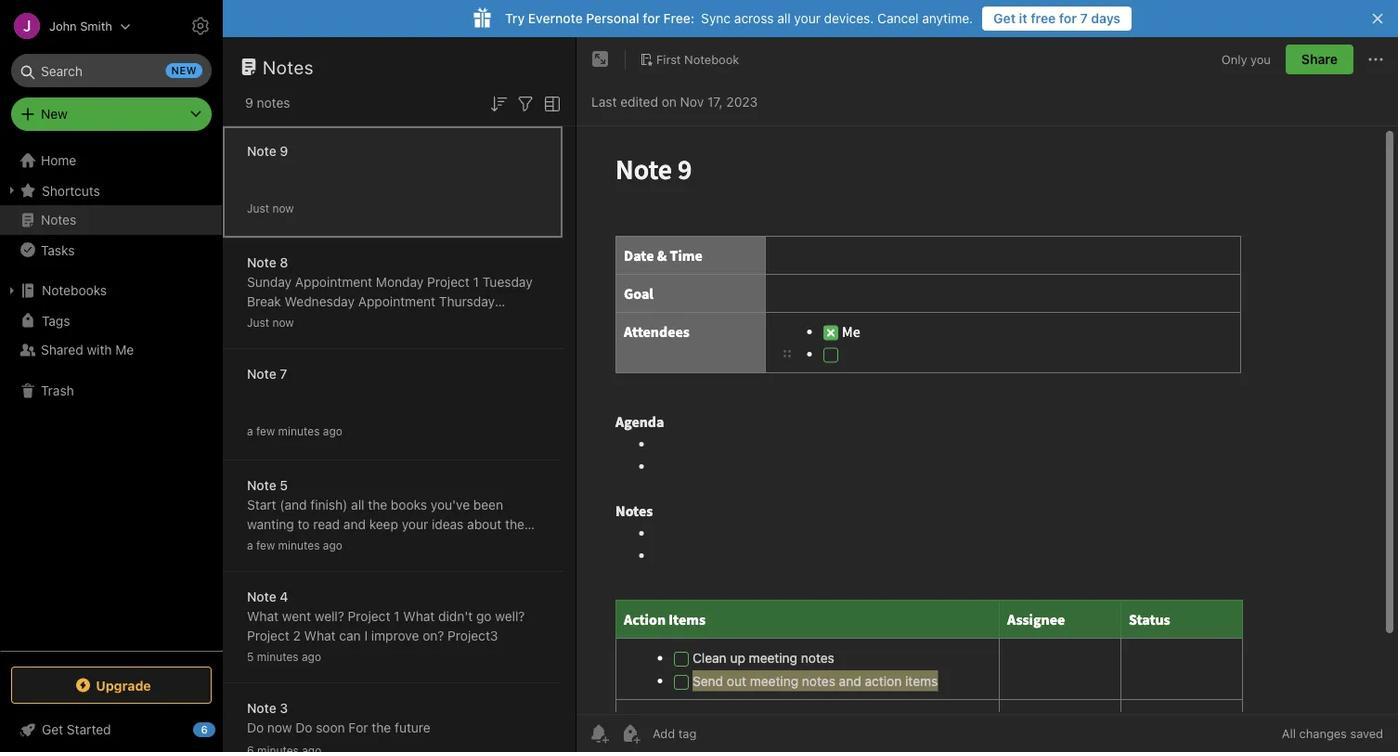 Task type: describe. For each thing, give the bounding box(es) containing it.
do now do soon for the future
[[247, 720, 431, 735]]

get started
[[42, 722, 111, 737]]

Sort options field
[[488, 91, 510, 115]]

shared with me
[[41, 342, 134, 358]]

note for note 4
[[247, 589, 276, 605]]

your inside start (and finish) all the books you've been wanting to read and keep your ideas about them all in one place. tip: if you're reading a physical book, take pictu...
[[402, 517, 428, 532]]

1 horizontal spatial what
[[304, 628, 336, 644]]

add tag image
[[619, 722, 642, 745]]

only
[[1222, 52, 1248, 66]]

read
[[313, 517, 340, 532]]

notebooks
[[42, 283, 107, 298]]

notebooks link
[[0, 276, 222, 306]]

1 just from the top
[[247, 202, 269, 215]]

2 few from the top
[[256, 539, 275, 552]]

on?
[[423, 628, 444, 644]]

new button
[[11, 98, 212, 131]]

shared with me link
[[0, 335, 222, 365]]

for for free:
[[643, 11, 660, 26]]

can
[[339, 628, 361, 644]]

physical
[[481, 536, 530, 552]]

Add filters field
[[514, 91, 537, 115]]

4
[[280, 589, 288, 605]]

note 9
[[247, 143, 288, 159]]

9 notes
[[245, 95, 290, 111]]

started
[[67, 722, 111, 737]]

notes link
[[0, 205, 222, 235]]

17,
[[708, 94, 723, 110]]

note for note 3
[[247, 701, 276, 716]]

evernote
[[528, 11, 583, 26]]

1 vertical spatial appointment
[[358, 294, 436, 309]]

with
[[87, 342, 112, 358]]

tree containing home
[[0, 146, 223, 650]]

free:
[[664, 11, 695, 26]]

free
[[1031, 11, 1056, 26]]

1 for tuesday
[[473, 274, 479, 290]]

1 for what
[[394, 609, 400, 624]]

across
[[734, 11, 774, 26]]

in
[[264, 536, 274, 552]]

1 do from the left
[[247, 720, 264, 735]]

shortcuts button
[[0, 176, 222, 205]]

what went well? project 1 what didn't go well? project 2 what can i improve on? project3
[[247, 609, 525, 644]]

0 vertical spatial minutes
[[278, 425, 320, 438]]

tags
[[42, 313, 70, 328]]

about
[[467, 517, 502, 532]]

2 vertical spatial minutes
[[257, 651, 299, 664]]

0 horizontal spatial 5
[[247, 651, 254, 664]]

and
[[343, 517, 366, 532]]

1 horizontal spatial 5
[[280, 478, 288, 493]]

you're
[[381, 536, 418, 552]]

settings image
[[189, 15, 212, 37]]

project up i
[[348, 609, 390, 624]]

1 a few minutes ago from the top
[[247, 425, 342, 438]]

2 horizontal spatial what
[[403, 609, 435, 624]]

5 minutes ago
[[247, 651, 321, 664]]

project up the 5 minutes ago
[[247, 628, 290, 644]]

note 5
[[247, 478, 288, 493]]

future
[[395, 720, 431, 735]]

nov
[[680, 94, 704, 110]]

notebook
[[685, 52, 739, 66]]

shortcuts
[[42, 183, 100, 198]]

cancel
[[878, 11, 919, 26]]

sunday
[[247, 274, 292, 290]]

start (and finish) all the books you've been wanting to read and keep your ideas about them all in one place. tip: if you're reading a physical book, take pictu...
[[247, 497, 536, 571]]

john smith
[[49, 19, 112, 33]]

tuesday
[[483, 274, 533, 290]]

expand note image
[[590, 48, 612, 71]]

saturday
[[344, 313, 398, 329]]

you
[[1251, 52, 1271, 66]]

tasks
[[41, 242, 75, 257]]

to
[[298, 517, 310, 532]]

Add tag field
[[651, 726, 790, 742]]

1 vertical spatial the
[[372, 720, 391, 735]]

get it free for 7 days button
[[983, 7, 1132, 31]]

them
[[505, 517, 536, 532]]

try evernote personal for free: sync across all your devices. cancel anytime.
[[505, 11, 973, 26]]

1 horizontal spatial all
[[351, 497, 364, 513]]

me
[[115, 342, 134, 358]]

edited
[[621, 94, 658, 110]]

note 8
[[247, 255, 288, 270]]

only you
[[1222, 52, 1271, 66]]

Account field
[[0, 7, 131, 45]]

Search text field
[[24, 54, 199, 87]]

2 do from the left
[[296, 720, 312, 735]]

(and
[[280, 497, 307, 513]]

days
[[1091, 11, 1121, 26]]

tip:
[[343, 536, 366, 552]]

didn't
[[438, 609, 473, 624]]

0 horizontal spatial what
[[247, 609, 279, 624]]

all
[[1282, 727, 1296, 741]]

2 a few minutes ago from the top
[[247, 539, 342, 552]]

first notebook button
[[633, 46, 746, 72]]

project3
[[448, 628, 498, 644]]

all changes saved
[[1282, 727, 1384, 741]]

saved
[[1351, 727, 1384, 741]]

trash
[[41, 383, 74, 398]]

0 vertical spatial 9
[[245, 95, 253, 111]]

get for get started
[[42, 722, 63, 737]]

note 7
[[247, 366, 287, 382]]

a inside start (and finish) all the books you've been wanting to read and keep your ideas about them all in one place. tip: if you're reading a physical book, take pictu...
[[470, 536, 477, 552]]

it
[[1019, 11, 1028, 26]]

note window element
[[577, 37, 1399, 752]]

wanting
[[247, 517, 294, 532]]

note for note 5
[[247, 478, 276, 493]]

Note Editor text field
[[577, 126, 1399, 714]]

note for note 9
[[247, 143, 276, 159]]

improve
[[371, 628, 419, 644]]

click to collapse image
[[216, 718, 230, 740]]

notes inside tree
[[41, 212, 76, 228]]

2 inside sunday appointment monday project 1 tuesday break wednesday appointment thursday project 2 friday saturday
[[293, 313, 301, 329]]

trash link
[[0, 376, 222, 406]]

on
[[662, 94, 677, 110]]

keep
[[369, 517, 398, 532]]

new
[[41, 106, 68, 122]]

last edited on nov 17, 2023
[[592, 94, 758, 110]]

if
[[369, 536, 377, 552]]



Task type: locate. For each thing, give the bounding box(es) containing it.
tags button
[[0, 306, 222, 335]]

for
[[643, 11, 660, 26], [1059, 11, 1077, 26]]

a few minutes ago
[[247, 425, 342, 438], [247, 539, 342, 552]]

9 left notes
[[245, 95, 253, 111]]

9 down notes
[[280, 143, 288, 159]]

add a reminder image
[[588, 722, 610, 745]]

now for 9
[[272, 202, 294, 215]]

1 vertical spatial your
[[402, 517, 428, 532]]

for left free:
[[643, 11, 660, 26]]

minutes up note 5
[[278, 425, 320, 438]]

2 inside what went well? project 1 what didn't go well? project 2 what can i improve on? project3
[[293, 628, 301, 644]]

been
[[474, 497, 503, 513]]

sunday appointment monday project 1 tuesday break wednesday appointment thursday project 2 friday saturday
[[247, 274, 533, 329]]

get left it
[[994, 11, 1016, 26]]

went
[[282, 609, 311, 624]]

0 vertical spatial 7
[[1080, 11, 1088, 26]]

tasks button
[[0, 235, 222, 265]]

1 vertical spatial ago
[[323, 539, 342, 552]]

first notebook
[[657, 52, 739, 66]]

0 vertical spatial appointment
[[295, 274, 372, 290]]

home link
[[0, 146, 223, 176]]

upgrade
[[96, 678, 151, 693]]

now down 3 at the bottom of the page
[[267, 720, 292, 735]]

1 note from the top
[[247, 143, 276, 159]]

0 vertical spatial now
[[272, 202, 294, 215]]

a few minutes ago up take
[[247, 539, 342, 552]]

just now down break
[[247, 316, 294, 329]]

just down break
[[247, 316, 269, 329]]

0 horizontal spatial your
[[402, 517, 428, 532]]

1 horizontal spatial notes
[[263, 56, 314, 78]]

pictu...
[[313, 556, 354, 571]]

shared
[[41, 342, 83, 358]]

get for get it free for 7 days
[[994, 11, 1016, 26]]

9
[[245, 95, 253, 111], [280, 143, 288, 159]]

minutes down went
[[257, 651, 299, 664]]

0 vertical spatial the
[[368, 497, 387, 513]]

upgrade button
[[11, 667, 212, 704]]

note left 3 at the bottom of the page
[[247, 701, 276, 716]]

2 vertical spatial ago
[[302, 651, 321, 664]]

3
[[280, 701, 288, 716]]

for right 'free'
[[1059, 11, 1077, 26]]

note for note 7
[[247, 366, 276, 382]]

for inside button
[[1059, 11, 1077, 26]]

1 vertical spatial now
[[272, 316, 294, 329]]

2
[[293, 313, 301, 329], [293, 628, 301, 644]]

1 2 from the top
[[293, 313, 301, 329]]

now for 3
[[267, 720, 292, 735]]

7 left the days on the right top
[[1080, 11, 1088, 26]]

the right for
[[372, 720, 391, 735]]

your left the devices. in the right top of the page
[[794, 11, 821, 26]]

appointment
[[295, 274, 372, 290], [358, 294, 436, 309]]

first
[[657, 52, 681, 66]]

2 just now from the top
[[247, 316, 294, 329]]

More actions field
[[1365, 45, 1387, 74]]

all left in
[[247, 536, 260, 552]]

1 few from the top
[[256, 425, 275, 438]]

for
[[349, 720, 368, 735]]

soon
[[316, 720, 345, 735]]

ideas
[[432, 517, 464, 532]]

1 horizontal spatial well?
[[495, 609, 525, 624]]

your
[[794, 11, 821, 26], [402, 517, 428, 532]]

last
[[592, 94, 617, 110]]

minutes up take
[[278, 539, 320, 552]]

1 vertical spatial 5
[[247, 651, 254, 664]]

you've
[[431, 497, 470, 513]]

appointment down monday
[[358, 294, 436, 309]]

tree
[[0, 146, 223, 650]]

what down note 4
[[247, 609, 279, 624]]

5 up note 3
[[247, 651, 254, 664]]

finish)
[[310, 497, 348, 513]]

2 for from the left
[[1059, 11, 1077, 26]]

ago down went
[[302, 651, 321, 664]]

0 horizontal spatial 9
[[245, 95, 253, 111]]

8
[[280, 255, 288, 270]]

0 horizontal spatial for
[[643, 11, 660, 26]]

1 well? from the left
[[315, 609, 344, 624]]

2 note from the top
[[247, 255, 276, 270]]

share button
[[1286, 45, 1354, 74]]

1 vertical spatial all
[[351, 497, 364, 513]]

now up 8
[[272, 202, 294, 215]]

monday
[[376, 274, 424, 290]]

few up book,
[[256, 539, 275, 552]]

1 vertical spatial get
[[42, 722, 63, 737]]

0 horizontal spatial do
[[247, 720, 264, 735]]

0 horizontal spatial all
[[247, 536, 260, 552]]

share
[[1302, 52, 1338, 67]]

a
[[247, 425, 253, 438], [470, 536, 477, 552], [247, 539, 253, 552]]

do
[[247, 720, 264, 735], [296, 720, 312, 735]]

a few minutes ago up note 5
[[247, 425, 342, 438]]

friday
[[304, 313, 341, 329]]

get it free for 7 days
[[994, 11, 1121, 26]]

home
[[41, 153, 76, 168]]

all up the "and" at the bottom left of page
[[351, 497, 364, 513]]

project
[[427, 274, 470, 290], [247, 313, 290, 329], [348, 609, 390, 624], [247, 628, 290, 644]]

1 horizontal spatial for
[[1059, 11, 1077, 26]]

1 horizontal spatial 7
[[1080, 11, 1088, 26]]

expand notebooks image
[[5, 283, 20, 298]]

all right across
[[778, 11, 791, 26]]

just now
[[247, 202, 294, 215], [247, 316, 294, 329]]

0 vertical spatial ago
[[323, 425, 342, 438]]

notes up notes
[[263, 56, 314, 78]]

1 up improve
[[394, 609, 400, 624]]

project down break
[[247, 313, 290, 329]]

notes up tasks
[[41, 212, 76, 228]]

0 vertical spatial get
[[994, 11, 1016, 26]]

2 2 from the top
[[293, 628, 301, 644]]

1 vertical spatial just
[[247, 316, 269, 329]]

get left started
[[42, 722, 63, 737]]

7 inside button
[[1080, 11, 1088, 26]]

1 vertical spatial just now
[[247, 316, 294, 329]]

7 down break
[[280, 366, 287, 382]]

1 up thursday on the left
[[473, 274, 479, 290]]

now down break
[[272, 316, 294, 329]]

2 horizontal spatial all
[[778, 11, 791, 26]]

try
[[505, 11, 525, 26]]

new search field
[[24, 54, 202, 87]]

0 vertical spatial few
[[256, 425, 275, 438]]

6
[[201, 724, 208, 736]]

note left 4
[[247, 589, 276, 605]]

a up note 5
[[247, 425, 253, 438]]

2 vertical spatial now
[[267, 720, 292, 735]]

note 3
[[247, 701, 288, 716]]

0 vertical spatial just
[[247, 202, 269, 215]]

6 note from the top
[[247, 701, 276, 716]]

note up the sunday
[[247, 255, 276, 270]]

1 horizontal spatial your
[[794, 11, 821, 26]]

a left in
[[247, 539, 253, 552]]

5
[[280, 478, 288, 493], [247, 651, 254, 664]]

ago up pictu...
[[323, 539, 342, 552]]

5 note from the top
[[247, 589, 276, 605]]

the up keep
[[368, 497, 387, 513]]

a down the about
[[470, 536, 477, 552]]

few up note 5
[[256, 425, 275, 438]]

sync
[[701, 11, 731, 26]]

2 vertical spatial all
[[247, 536, 260, 552]]

0 vertical spatial your
[[794, 11, 821, 26]]

0 vertical spatial just now
[[247, 202, 294, 215]]

note down break
[[247, 366, 276, 382]]

what left can
[[304, 628, 336, 644]]

1 vertical spatial 2
[[293, 628, 301, 644]]

few
[[256, 425, 275, 438], [256, 539, 275, 552]]

your down books
[[402, 517, 428, 532]]

5 up (and
[[280, 478, 288, 493]]

0 vertical spatial 1
[[473, 274, 479, 290]]

1 horizontal spatial 9
[[280, 143, 288, 159]]

do left soon
[[296, 720, 312, 735]]

note
[[247, 143, 276, 159], [247, 255, 276, 270], [247, 366, 276, 382], [247, 478, 276, 493], [247, 589, 276, 605], [247, 701, 276, 716]]

1 just now from the top
[[247, 202, 294, 215]]

0 vertical spatial all
[[778, 11, 791, 26]]

0 vertical spatial 2
[[293, 313, 301, 329]]

View options field
[[537, 91, 564, 115]]

0 horizontal spatial well?
[[315, 609, 344, 624]]

1 vertical spatial notes
[[41, 212, 76, 228]]

1 vertical spatial a few minutes ago
[[247, 539, 342, 552]]

do down note 3
[[247, 720, 264, 735]]

appointment up wednesday
[[295, 274, 372, 290]]

0 vertical spatial a few minutes ago
[[247, 425, 342, 438]]

changes
[[1300, 727, 1347, 741]]

add filters image
[[514, 93, 537, 115]]

1 horizontal spatial do
[[296, 720, 312, 735]]

well? right go
[[495, 609, 525, 624]]

get inside button
[[994, 11, 1016, 26]]

1 vertical spatial minutes
[[278, 539, 320, 552]]

minutes
[[278, 425, 320, 438], [278, 539, 320, 552], [257, 651, 299, 664]]

4 note from the top
[[247, 478, 276, 493]]

1 vertical spatial 1
[[394, 609, 400, 624]]

new
[[171, 65, 197, 77]]

wednesday
[[285, 294, 355, 309]]

1 inside what went well? project 1 what didn't go well? project 2 what can i improve on? project3
[[394, 609, 400, 624]]

the inside start (and finish) all the books you've been wanting to read and keep your ideas about them all in one place. tip: if you're reading a physical book, take pictu...
[[368, 497, 387, 513]]

0 horizontal spatial 7
[[280, 366, 287, 382]]

well? up can
[[315, 609, 344, 624]]

0 horizontal spatial 1
[[394, 609, 400, 624]]

project up thursday on the left
[[427, 274, 470, 290]]

2 well? from the left
[[495, 609, 525, 624]]

smith
[[80, 19, 112, 33]]

0 horizontal spatial notes
[[41, 212, 76, 228]]

for for 7
[[1059, 11, 1077, 26]]

notes
[[263, 56, 314, 78], [41, 212, 76, 228]]

1 vertical spatial 9
[[280, 143, 288, 159]]

1 vertical spatial 7
[[280, 366, 287, 382]]

book,
[[247, 556, 281, 571]]

get inside help and learning task checklist "field"
[[42, 722, 63, 737]]

1 vertical spatial few
[[256, 539, 275, 552]]

note down the 9 notes
[[247, 143, 276, 159]]

0 horizontal spatial get
[[42, 722, 63, 737]]

Help and Learning task checklist field
[[0, 715, 223, 745]]

thursday
[[439, 294, 495, 309]]

note for note 8
[[247, 255, 276, 270]]

what up on?
[[403, 609, 435, 624]]

7
[[1080, 11, 1088, 26], [280, 366, 287, 382]]

ago up finish) at the left of the page
[[323, 425, 342, 438]]

2 left "friday"
[[293, 313, 301, 329]]

2 down went
[[293, 628, 301, 644]]

more actions image
[[1365, 48, 1387, 71]]

3 note from the top
[[247, 366, 276, 382]]

notes
[[257, 95, 290, 111]]

note up start
[[247, 478, 276, 493]]

personal
[[586, 11, 640, 26]]

1 horizontal spatial 1
[[473, 274, 479, 290]]

what
[[247, 609, 279, 624], [403, 609, 435, 624], [304, 628, 336, 644]]

just
[[247, 202, 269, 215], [247, 316, 269, 329]]

just now up note 8
[[247, 202, 294, 215]]

note 4
[[247, 589, 288, 605]]

0 vertical spatial 5
[[280, 478, 288, 493]]

1 inside sunday appointment monday project 1 tuesday break wednesday appointment thursday project 2 friday saturday
[[473, 274, 479, 290]]

0 vertical spatial notes
[[263, 56, 314, 78]]

1 horizontal spatial get
[[994, 11, 1016, 26]]

2 just from the top
[[247, 316, 269, 329]]

1 for from the left
[[643, 11, 660, 26]]

john
[[49, 19, 77, 33]]

just up note 8
[[247, 202, 269, 215]]

2023
[[727, 94, 758, 110]]

go
[[476, 609, 492, 624]]



Task type: vqa. For each thing, say whether or not it's contained in the screenshot.


